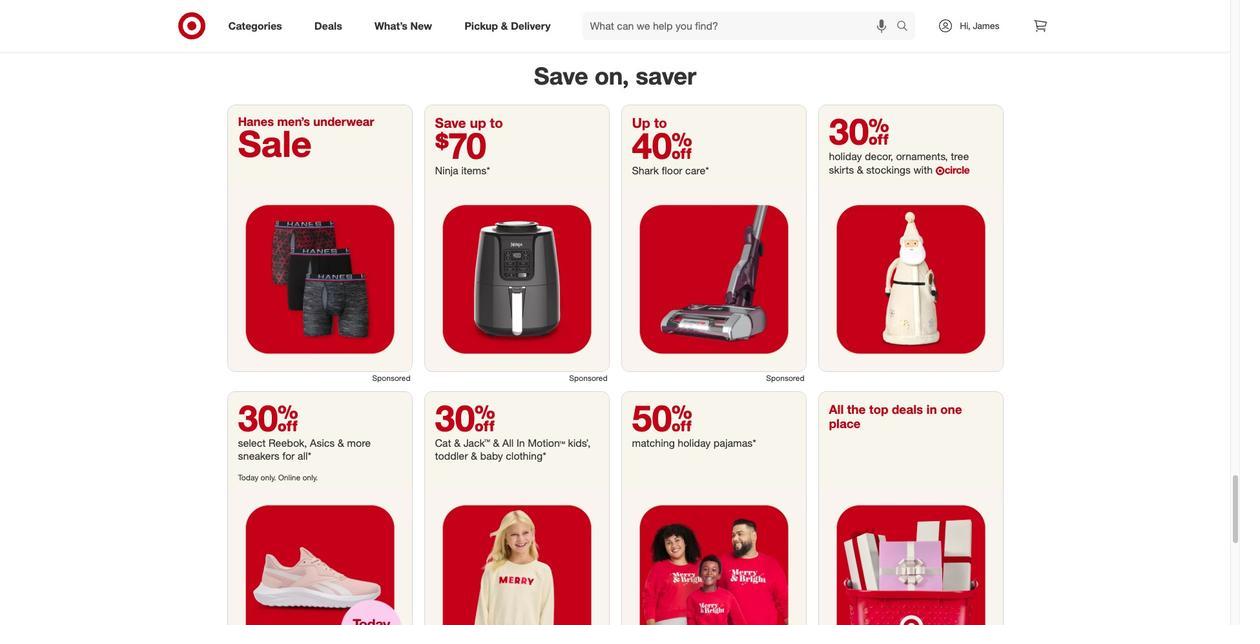 Task type: locate. For each thing, give the bounding box(es) containing it.
0 horizontal spatial only.
[[261, 473, 276, 482]]

holiday inside holiday decor, ornaments, tree skirts & stockings with
[[829, 150, 862, 163]]

place
[[829, 416, 861, 431]]

30 inside "30 select reebok, asics & more sneakers for all*"
[[238, 396, 298, 440]]

ninja items*
[[435, 164, 490, 177]]

&
[[501, 19, 508, 32], [857, 163, 864, 176], [338, 437, 344, 450], [454, 437, 461, 450], [493, 437, 500, 450], [471, 450, 478, 462]]

1 horizontal spatial holiday
[[829, 150, 862, 163]]

save for save on, saver
[[534, 61, 588, 90]]

™ left kids',
[[560, 437, 566, 450]]

2 horizontal spatial 30
[[829, 109, 890, 153]]

up
[[470, 114, 486, 131]]

& left more
[[338, 437, 344, 450]]

deals
[[315, 19, 342, 32]]

0 horizontal spatial holiday
[[678, 437, 711, 450]]

holiday left "pajamas*" on the right
[[678, 437, 711, 450]]

holiday inside 50 matching holiday pajamas*
[[678, 437, 711, 450]]

cat
[[435, 437, 451, 450]]

save left up
[[435, 114, 466, 131]]

& inside kids', toddler & baby clothing*
[[471, 450, 478, 462]]

50 matching holiday pajamas*
[[632, 396, 757, 450]]

1 horizontal spatial 30
[[435, 396, 496, 440]]

what's new
[[375, 19, 432, 32]]

2 to from the left
[[654, 114, 667, 131]]

& right pickup
[[501, 19, 508, 32]]

hi, james
[[960, 20, 1000, 31]]

holiday decor, ornaments, tree skirts & stockings with
[[829, 150, 969, 176]]

delivery
[[511, 19, 551, 32]]

pickup
[[465, 19, 498, 32]]

30 for circle
[[829, 109, 890, 153]]

top
[[870, 402, 889, 417]]

30 up skirts
[[829, 109, 890, 153]]

decor,
[[865, 150, 894, 163]]

skirts
[[829, 163, 855, 176]]

only. right online
[[303, 473, 318, 482]]

30 up toddler
[[435, 396, 496, 440]]

baby
[[481, 450, 503, 462]]

30 select reebok, asics & more sneakers for all*
[[238, 396, 371, 462]]

1 vertical spatial save
[[435, 114, 466, 131]]

all
[[829, 402, 844, 417], [503, 437, 514, 450]]

more
[[347, 437, 371, 450]]

only. right the today
[[261, 473, 276, 482]]

only.
[[261, 473, 276, 482], [303, 473, 318, 482]]

men's
[[277, 114, 310, 128]]

1 vertical spatial holiday
[[678, 437, 711, 450]]

& left 'baby' on the left bottom of the page
[[471, 450, 478, 462]]

what's new link
[[364, 12, 449, 40]]

1 horizontal spatial all
[[829, 402, 844, 417]]

kids', toddler & baby clothing*
[[435, 437, 591, 462]]

0 vertical spatial holiday
[[829, 150, 862, 163]]

30 up sneakers at the left
[[238, 396, 298, 440]]

1 horizontal spatial only.
[[303, 473, 318, 482]]

0 vertical spatial all
[[829, 402, 844, 417]]

holiday up skirts
[[829, 150, 862, 163]]

circle
[[945, 163, 970, 176]]

save
[[534, 61, 588, 90], [435, 114, 466, 131]]

1 horizontal spatial save
[[534, 61, 588, 90]]

0 horizontal spatial 30
[[238, 396, 298, 440]]

jack
[[464, 437, 485, 450]]

to
[[490, 114, 503, 131], [654, 114, 667, 131]]

& right 'cat' at bottom
[[454, 437, 461, 450]]

in
[[517, 437, 525, 450]]

in
[[927, 402, 938, 417]]

™
[[485, 437, 490, 450], [560, 437, 566, 450]]

holiday
[[829, 150, 862, 163], [678, 437, 711, 450]]

1 horizontal spatial to
[[654, 114, 667, 131]]

categories link
[[217, 12, 298, 40]]

& right skirts
[[857, 163, 864, 176]]

toddler
[[435, 450, 468, 462]]

underwear
[[313, 114, 374, 128]]

& right jack
[[493, 437, 500, 450]]

search
[[891, 20, 922, 33]]

0 vertical spatial save
[[534, 61, 588, 90]]

1 vertical spatial all
[[503, 437, 514, 450]]

hanes men's underwear
[[238, 114, 374, 128]]

50
[[632, 396, 693, 440]]

0 horizontal spatial ™
[[485, 437, 490, 450]]

all left in
[[503, 437, 514, 450]]

hanes
[[238, 114, 274, 128]]

0 horizontal spatial all
[[503, 437, 514, 450]]

matching
[[632, 437, 675, 450]]

all left the the
[[829, 402, 844, 417]]

all the top deals in one place
[[829, 402, 963, 431]]

™ left in
[[485, 437, 490, 450]]

save left the on,
[[534, 61, 588, 90]]

clothing*
[[506, 450, 547, 462]]

0 horizontal spatial to
[[490, 114, 503, 131]]

save for save up to
[[435, 114, 466, 131]]

$70
[[435, 123, 487, 167]]

up to
[[632, 114, 667, 131]]

1 horizontal spatial ™
[[560, 437, 566, 450]]

0 horizontal spatial save
[[435, 114, 466, 131]]

30
[[829, 109, 890, 153], [238, 396, 298, 440], [435, 396, 496, 440]]

sale
[[238, 122, 312, 165]]



Task type: vqa. For each thing, say whether or not it's contained in the screenshot.
Hanes men's underwear
yes



Task type: describe. For each thing, give the bounding box(es) containing it.
floor
[[662, 164, 683, 177]]

up
[[632, 114, 651, 131]]

& inside "30 select reebok, asics & more sneakers for all*"
[[338, 437, 344, 450]]

30 for ™
[[435, 396, 496, 440]]

james
[[973, 20, 1000, 31]]

stockings
[[867, 163, 911, 176]]

new
[[411, 19, 432, 32]]

40
[[632, 123, 693, 167]]

search button
[[891, 12, 922, 43]]

categories
[[228, 19, 282, 32]]

online
[[278, 473, 301, 482]]

ninja
[[435, 164, 459, 177]]

tree
[[951, 150, 969, 163]]

cat & jack ™ & all in motion ™
[[435, 437, 566, 450]]

reebok,
[[269, 437, 307, 450]]

shark
[[632, 164, 659, 177]]

deals link
[[304, 12, 358, 40]]

shark floor care*
[[632, 164, 710, 177]]

all the top deals in one place link
[[819, 392, 1003, 626]]

all inside all the top deals in one place
[[829, 402, 844, 417]]

for
[[283, 450, 295, 462]]

1 only. from the left
[[261, 473, 276, 482]]

ornaments,
[[897, 150, 949, 163]]

motion
[[528, 437, 560, 450]]

save on, saver
[[534, 61, 697, 90]]

2 only. from the left
[[303, 473, 318, 482]]

pickup & delivery
[[465, 19, 551, 32]]

deals
[[892, 402, 924, 417]]

today only. online only.
[[238, 473, 318, 482]]

hi,
[[960, 20, 971, 31]]

select
[[238, 437, 266, 450]]

asics
[[310, 437, 335, 450]]

with
[[914, 163, 933, 176]]

saver
[[636, 61, 697, 90]]

on,
[[595, 61, 629, 90]]

today
[[238, 473, 259, 482]]

1 to from the left
[[490, 114, 503, 131]]

pajamas*
[[714, 437, 757, 450]]

today only! image
[[228, 488, 412, 626]]

care*
[[686, 164, 710, 177]]

the
[[848, 402, 866, 417]]

1 ™ from the left
[[485, 437, 490, 450]]

sneakers
[[238, 450, 280, 462]]

& inside holiday decor, ornaments, tree skirts & stockings with
[[857, 163, 864, 176]]

pickup & delivery link
[[454, 12, 567, 40]]

save up to
[[435, 114, 503, 131]]

What can we help you find? suggestions appear below search field
[[583, 12, 900, 40]]

all*
[[298, 450, 312, 462]]

2 ™ from the left
[[560, 437, 566, 450]]

items*
[[461, 164, 490, 177]]

what's
[[375, 19, 408, 32]]

kids',
[[568, 437, 591, 450]]

one
[[941, 402, 963, 417]]



